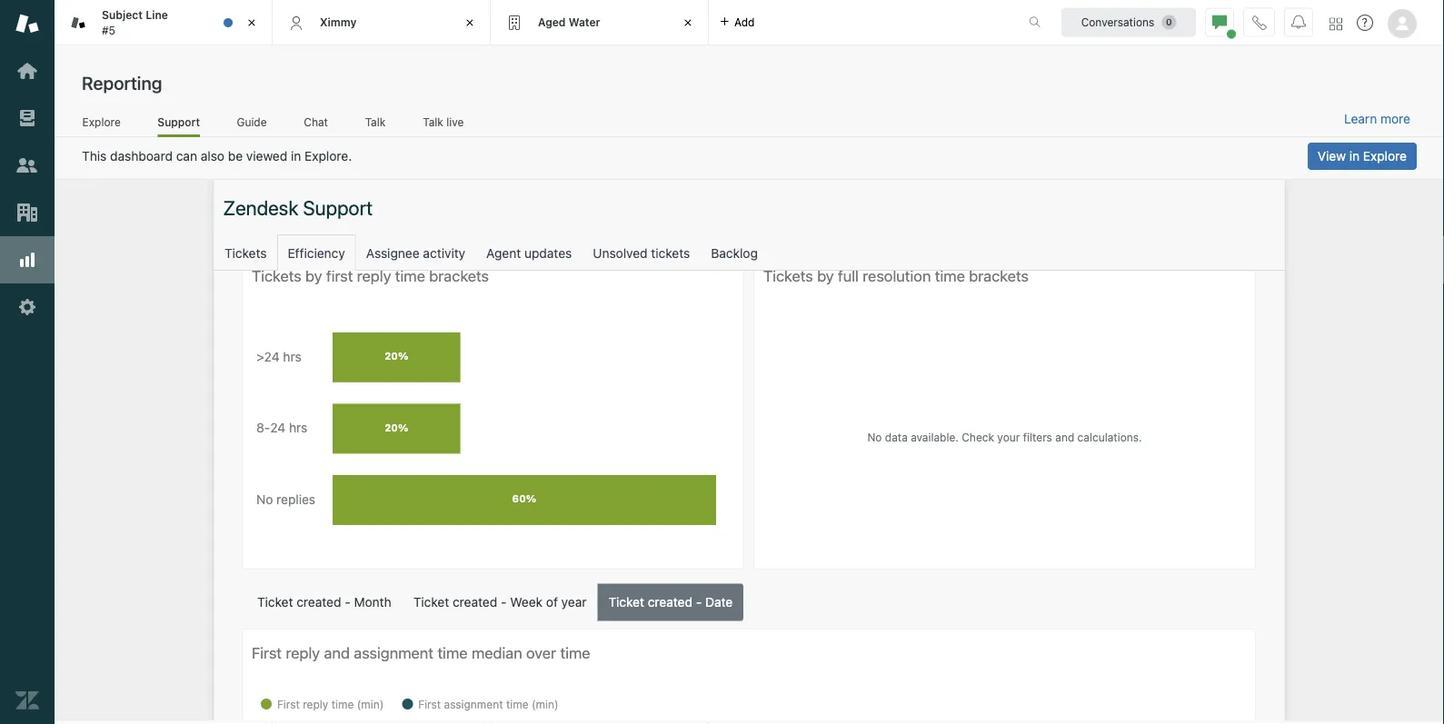 Task type: vqa. For each thing, say whether or not it's contained in the screenshot.
Talk live link in the left top of the page
yes



Task type: describe. For each thing, give the bounding box(es) containing it.
aged water
[[538, 16, 601, 28]]

ximmy tab
[[273, 0, 491, 45]]

add button
[[709, 0, 766, 45]]

zendesk support image
[[15, 12, 39, 35]]

line
[[146, 9, 168, 21]]

subject
[[102, 9, 143, 21]]

also
[[201, 149, 225, 164]]

2 in from the left
[[291, 149, 301, 164]]

water
[[569, 16, 601, 28]]

live
[[447, 116, 464, 128]]

reporting image
[[15, 248, 39, 272]]

learn more link
[[1345, 111, 1411, 127]]

be
[[228, 149, 243, 164]]

chat
[[304, 116, 328, 128]]

chat link
[[304, 115, 328, 135]]

more
[[1381, 111, 1411, 126]]

#5
[[102, 24, 115, 36]]

tab containing subject line
[[55, 0, 273, 45]]

admin image
[[15, 295, 39, 319]]

tabs tab list
[[55, 0, 1010, 45]]

learn more
[[1345, 111, 1411, 126]]

can
[[176, 149, 197, 164]]

conversations
[[1082, 16, 1155, 29]]

ximmy
[[320, 16, 357, 28]]

talk for talk
[[365, 116, 386, 128]]

notifications image
[[1292, 15, 1307, 30]]

dashboard
[[110, 149, 173, 164]]

talk live link
[[422, 115, 465, 135]]

close image
[[461, 14, 479, 32]]

this dashboard can also be viewed in explore.
[[82, 149, 352, 164]]



Task type: locate. For each thing, give the bounding box(es) containing it.
view in explore
[[1318, 149, 1407, 164]]

in right viewed
[[291, 149, 301, 164]]

conversations button
[[1062, 8, 1197, 37]]

1 horizontal spatial in
[[1350, 149, 1360, 164]]

in inside button
[[1350, 149, 1360, 164]]

get help image
[[1357, 15, 1374, 31]]

support link
[[158, 115, 200, 137]]

guide
[[237, 116, 267, 128]]

0 horizontal spatial explore
[[82, 116, 121, 128]]

talk link
[[365, 115, 386, 135]]

customers image
[[15, 154, 39, 177]]

explore link
[[82, 115, 121, 135]]

talk
[[365, 116, 386, 128], [423, 116, 444, 128]]

subject line #5
[[102, 9, 168, 36]]

0 vertical spatial explore
[[82, 116, 121, 128]]

1 horizontal spatial talk
[[423, 116, 444, 128]]

organizations image
[[15, 201, 39, 225]]

get started image
[[15, 59, 39, 83]]

1 vertical spatial explore
[[1364, 149, 1407, 164]]

1 close image from the left
[[243, 14, 261, 32]]

aged
[[538, 16, 566, 28]]

talk left live
[[423, 116, 444, 128]]

explore down "learn more" link
[[1364, 149, 1407, 164]]

zendesk image
[[15, 689, 39, 713]]

close image left the ximmy
[[243, 14, 261, 32]]

1 in from the left
[[1350, 149, 1360, 164]]

explore up this
[[82, 116, 121, 128]]

in right view
[[1350, 149, 1360, 164]]

close image inside aged water tab
[[679, 14, 697, 32]]

close image left the add dropdown button
[[679, 14, 697, 32]]

1 talk from the left
[[365, 116, 386, 128]]

add
[[735, 16, 755, 29]]

talk inside talk link
[[365, 116, 386, 128]]

explore
[[82, 116, 121, 128], [1364, 149, 1407, 164]]

1 horizontal spatial explore
[[1364, 149, 1407, 164]]

talk right chat
[[365, 116, 386, 128]]

aged water tab
[[491, 0, 709, 45]]

0 horizontal spatial close image
[[243, 14, 261, 32]]

this
[[82, 149, 107, 164]]

zendesk products image
[[1330, 18, 1343, 30]]

views image
[[15, 106, 39, 130]]

2 close image from the left
[[679, 14, 697, 32]]

main element
[[0, 0, 55, 725]]

button displays agent's chat status as online. image
[[1213, 15, 1227, 30]]

talk inside talk live "link"
[[423, 116, 444, 128]]

explore inside view in explore button
[[1364, 149, 1407, 164]]

view in explore button
[[1308, 143, 1417, 170]]

0 horizontal spatial in
[[291, 149, 301, 164]]

tab
[[55, 0, 273, 45]]

view
[[1318, 149, 1347, 164]]

talk for talk live
[[423, 116, 444, 128]]

2 talk from the left
[[423, 116, 444, 128]]

guide link
[[236, 115, 267, 135]]

support
[[158, 116, 200, 128]]

explore.
[[305, 149, 352, 164]]

learn
[[1345, 111, 1378, 126]]

reporting
[[82, 72, 162, 93]]

0 horizontal spatial talk
[[365, 116, 386, 128]]

1 horizontal spatial close image
[[679, 14, 697, 32]]

viewed
[[246, 149, 288, 164]]

close image
[[243, 14, 261, 32], [679, 14, 697, 32]]

in
[[1350, 149, 1360, 164], [291, 149, 301, 164]]

talk live
[[423, 116, 464, 128]]

explore inside explore 'link'
[[82, 116, 121, 128]]



